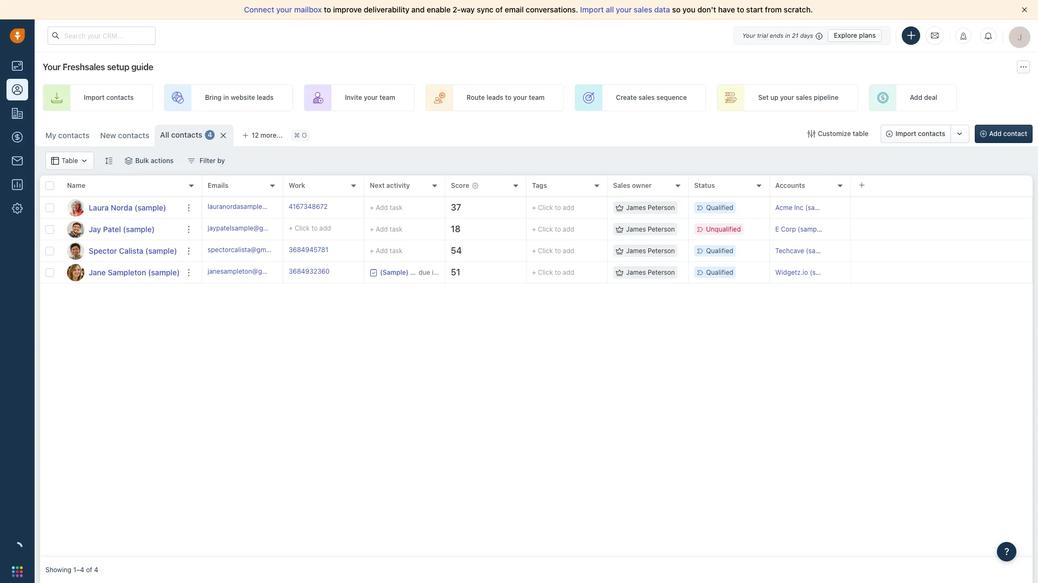 Task type: vqa. For each thing, say whether or not it's contained in the screenshot.
all's activities
no



Task type: describe. For each thing, give the bounding box(es) containing it.
new contacts
[[100, 131, 149, 140]]

container_wx8msf4aqz5i3rn1 image for 18
[[616, 226, 623, 233]]

explore
[[834, 31, 857, 39]]

sequence
[[657, 94, 687, 102]]

import contacts for import contacts link
[[84, 94, 134, 102]]

container_wx8msf4aqz5i3rn1 image inside table dropdown button
[[81, 157, 88, 165]]

contact
[[1004, 130, 1027, 138]]

+ click to add for 37
[[532, 204, 574, 212]]

lauranordasample@gmail.com link
[[208, 202, 299, 214]]

add for 18
[[563, 225, 574, 234]]

l image
[[67, 199, 84, 217]]

press space to select this row. row containing 18
[[202, 219, 1033, 241]]

container_wx8msf4aqz5i3rn1 image for 37
[[616, 204, 623, 212]]

filter by
[[200, 157, 225, 165]]

(sample) for spector calista (sample)
[[145, 246, 177, 255]]

task for 18
[[390, 225, 403, 233]]

trial
[[757, 32, 768, 39]]

techcave (sample)
[[775, 247, 833, 255]]

start
[[746, 5, 763, 14]]

container_wx8msf4aqz5i3rn1 image for customize table button
[[808, 130, 815, 138]]

peterson for 18
[[648, 225, 675, 234]]

have
[[718, 5, 735, 14]]

corp
[[781, 225, 796, 234]]

add for 18
[[376, 225, 388, 233]]

Search your CRM... text field
[[48, 26, 156, 45]]

invite
[[345, 94, 362, 102]]

leads inside "bring in website leads" link
[[257, 94, 274, 102]]

bring in website leads
[[205, 94, 274, 102]]

jane sampleton (sample)
[[89, 268, 180, 277]]

add for 54
[[376, 247, 388, 255]]

widgetz.io (sample) link
[[775, 269, 837, 277]]

table button
[[45, 152, 94, 170]]

click for 51
[[538, 269, 553, 277]]

table
[[62, 157, 78, 165]]

qualified for 51
[[706, 269, 733, 277]]

connect your mailbox to improve deliverability and enable 2-way sync of email conversations. import all your sales data so you don't have to start from scratch.
[[244, 5, 813, 14]]

janesampleton@gmail.com
[[208, 268, 289, 276]]

click for 37
[[538, 204, 553, 212]]

(sample) for laura norda (sample)
[[135, 203, 166, 212]]

contacts inside button
[[918, 130, 945, 138]]

work
[[289, 182, 305, 190]]

0 horizontal spatial in
[[223, 94, 229, 102]]

press space to select this row. row containing 54
[[202, 241, 1033, 262]]

way
[[461, 5, 475, 14]]

qualified for 37
[[706, 204, 733, 212]]

james for 51
[[626, 269, 646, 277]]

explore plans
[[834, 31, 876, 39]]

laura norda (sample)
[[89, 203, 166, 212]]

deal
[[924, 94, 937, 102]]

owner
[[632, 182, 652, 190]]

by
[[217, 157, 225, 165]]

54
[[451, 246, 462, 256]]

route leads to your team
[[467, 94, 545, 102]]

container_wx8msf4aqz5i3rn1 image inside "bulk actions" button
[[125, 157, 133, 165]]

add inside button
[[989, 130, 1002, 138]]

press space to select this row. row containing 37
[[202, 197, 1033, 219]]

plans
[[859, 31, 876, 39]]

acme inc (sample)
[[775, 204, 832, 212]]

more...
[[261, 131, 283, 140]]

row group containing 37
[[202, 197, 1033, 284]]

o
[[302, 132, 307, 140]]

james for 18
[[626, 225, 646, 234]]

laura
[[89, 203, 109, 212]]

e corp (sample)
[[775, 225, 825, 234]]

⌘ o
[[294, 132, 307, 140]]

task for 37
[[390, 204, 403, 212]]

2 team from the left
[[529, 94, 545, 102]]

name column header
[[62, 176, 202, 197]]

your right up
[[780, 94, 794, 102]]

21
[[792, 32, 799, 39]]

peterson for 51
[[648, 269, 675, 277]]

set up your sales pipeline
[[758, 94, 839, 102]]

add for 51
[[563, 269, 574, 277]]

add for 54
[[563, 247, 574, 255]]

your for your trial ends in 21 days
[[743, 32, 756, 39]]

sales owner
[[613, 182, 652, 190]]

your left mailbox
[[276, 5, 292, 14]]

jay patel (sample) link
[[89, 224, 155, 235]]

acme inc (sample) link
[[775, 204, 832, 212]]

+ add task for 37
[[370, 204, 403, 212]]

days
[[800, 32, 813, 39]]

from
[[765, 5, 782, 14]]

unqualified
[[706, 225, 741, 234]]

contacts right my
[[58, 131, 89, 140]]

bulk actions button
[[118, 152, 181, 170]]

+ click to add for 54
[[532, 247, 574, 255]]

1–4
[[73, 567, 84, 575]]

all contacts 4
[[160, 130, 212, 140]]

what's new image
[[960, 32, 967, 40]]

bring
[[205, 94, 222, 102]]

table
[[853, 130, 869, 138]]

mailbox
[[294, 5, 322, 14]]

bring in website leads link
[[164, 84, 293, 111]]

0 horizontal spatial of
[[86, 567, 92, 575]]

laura norda (sample) link
[[89, 203, 166, 213]]

james peterson for 51
[[626, 269, 675, 277]]

+ click to add for 18
[[532, 225, 574, 234]]

container_wx8msf4aqz5i3rn1 image for 54
[[616, 247, 623, 255]]

activity
[[386, 182, 410, 190]]

3684932360 link
[[289, 267, 330, 279]]

pipeline
[[814, 94, 839, 102]]

sales right create at the right top
[[639, 94, 655, 102]]

bulk
[[135, 157, 149, 165]]

4 inside all contacts 4
[[208, 131, 212, 139]]

ends
[[770, 32, 784, 39]]

4167348672
[[289, 203, 328, 211]]

all
[[160, 130, 169, 140]]

contacts down the setup at top
[[106, 94, 134, 102]]

jaypatelsample@gmail.com
[[208, 224, 291, 232]]

bulk actions
[[135, 157, 174, 165]]

contacts right all
[[171, 130, 202, 140]]

emails
[[208, 182, 228, 190]]

grid containing 37
[[40, 175, 1033, 558]]

name row
[[40, 176, 202, 197]]

add for 37
[[376, 204, 388, 212]]

send email image
[[931, 31, 939, 40]]

enable
[[427, 5, 451, 14]]

you
[[683, 5, 696, 14]]

add for 37
[[563, 204, 574, 212]]

press space to select this row. row containing laura norda (sample)
[[40, 197, 202, 219]]

next activity
[[370, 182, 410, 190]]

janesampleton@gmail.com 3684932360
[[208, 268, 330, 276]]

freshworks switcher image
[[12, 567, 23, 578]]

patel
[[103, 225, 121, 234]]

(sample) up the widgetz.io (sample) 'link'
[[806, 247, 833, 255]]

j image for jane sampleton (sample)
[[67, 264, 84, 281]]

12 more... button
[[237, 128, 289, 143]]

score
[[451, 182, 469, 190]]

connect
[[244, 5, 274, 14]]

(sample) for jay patel (sample)
[[123, 225, 155, 234]]

press space to select this row. row containing 51
[[202, 262, 1033, 284]]

email
[[505, 5, 524, 14]]

filter by button
[[181, 152, 232, 170]]

sales left "data"
[[634, 5, 652, 14]]



Task type: locate. For each thing, give the bounding box(es) containing it.
import contacts for import contacts button
[[896, 130, 945, 138]]

51
[[451, 268, 460, 277]]

peterson for 54
[[648, 247, 675, 255]]

s image
[[67, 243, 84, 260]]

3 cell from the top
[[851, 241, 1033, 262]]

widgetz.io (sample)
[[775, 269, 837, 277]]

1 vertical spatial of
[[86, 567, 92, 575]]

and
[[411, 5, 425, 14]]

techcave
[[775, 247, 804, 255]]

1 leads from the left
[[257, 94, 274, 102]]

customize
[[818, 130, 851, 138]]

18
[[451, 224, 461, 234]]

1 horizontal spatial team
[[529, 94, 545, 102]]

4167348672 link
[[289, 202, 328, 214]]

0 vertical spatial task
[[390, 204, 403, 212]]

james for 37
[[626, 204, 646, 212]]

2 cell from the top
[[851, 219, 1033, 240]]

1 james peterson from the top
[[626, 204, 675, 212]]

(sample) right corp at the top
[[798, 225, 825, 234]]

+ add task for 18
[[370, 225, 403, 233]]

1 james from the top
[[626, 204, 646, 212]]

of right sync
[[496, 5, 503, 14]]

e corp (sample) link
[[775, 225, 825, 234]]

0 vertical spatial j image
[[67, 221, 84, 238]]

container_wx8msf4aqz5i3rn1 image inside customize table button
[[808, 130, 815, 138]]

4 up filter by
[[208, 131, 212, 139]]

container_wx8msf4aqz5i3rn1 image for filter by button
[[188, 157, 195, 165]]

spectorcalista@gmail.com
[[208, 246, 288, 254]]

invite your team link
[[304, 84, 415, 111]]

(sample) right 'calista' at the top left
[[145, 246, 177, 255]]

2 horizontal spatial import
[[896, 130, 916, 138]]

norda
[[111, 203, 133, 212]]

1 vertical spatial qualified
[[706, 247, 733, 255]]

container_wx8msf4aqz5i3rn1 image inside filter by button
[[188, 157, 195, 165]]

0 vertical spatial in
[[785, 32, 790, 39]]

(sample) down techcave (sample) link
[[810, 269, 837, 277]]

leads right website
[[257, 94, 274, 102]]

click for 54
[[538, 247, 553, 255]]

james for 54
[[626, 247, 646, 255]]

1 + click to add from the top
[[532, 204, 574, 212]]

james peterson for 54
[[626, 247, 675, 255]]

2 qualified from the top
[[706, 247, 733, 255]]

your right route
[[513, 94, 527, 102]]

(sample)
[[135, 203, 166, 212], [805, 204, 832, 212], [123, 225, 155, 234], [798, 225, 825, 234], [145, 246, 177, 255], [806, 247, 833, 255], [148, 268, 180, 277], [810, 269, 837, 277]]

(sample) down name column header
[[135, 203, 166, 212]]

spectorcalista@gmail.com 3684945781
[[208, 246, 328, 254]]

2 james from the top
[[626, 225, 646, 234]]

3 peterson from the top
[[648, 247, 675, 255]]

1 peterson from the top
[[648, 204, 675, 212]]

(sample) right inc
[[805, 204, 832, 212]]

create sales sequence link
[[575, 84, 706, 111]]

leads
[[257, 94, 274, 102], [487, 94, 503, 102]]

explore plans link
[[828, 29, 882, 42]]

4 cell from the top
[[851, 262, 1033, 283]]

sales
[[634, 5, 652, 14], [639, 94, 655, 102], [796, 94, 812, 102]]

2 leads from the left
[[487, 94, 503, 102]]

guide
[[131, 62, 153, 72]]

3 task from the top
[[390, 247, 403, 255]]

1 task from the top
[[390, 204, 403, 212]]

your
[[276, 5, 292, 14], [616, 5, 632, 14], [364, 94, 378, 102], [513, 94, 527, 102], [780, 94, 794, 102]]

1 + add task from the top
[[370, 204, 403, 212]]

container_wx8msf4aqz5i3rn1 image inside table dropdown button
[[51, 157, 59, 165]]

1 qualified from the top
[[706, 204, 733, 212]]

james peterson for 18
[[626, 225, 675, 234]]

1 vertical spatial import
[[84, 94, 105, 102]]

4 right the 1–4
[[94, 567, 98, 575]]

2 vertical spatial import
[[896, 130, 916, 138]]

cell for 18
[[851, 219, 1033, 240]]

+
[[370, 204, 374, 212], [532, 204, 536, 212], [289, 224, 293, 232], [370, 225, 374, 233], [532, 225, 536, 234], [370, 247, 374, 255], [532, 247, 536, 255], [532, 269, 536, 277]]

sync
[[477, 5, 494, 14]]

0 horizontal spatial import
[[84, 94, 105, 102]]

qualified for 54
[[706, 247, 733, 255]]

james
[[626, 204, 646, 212], [626, 225, 646, 234], [626, 247, 646, 255], [626, 269, 646, 277]]

actions
[[151, 157, 174, 165]]

1 vertical spatial task
[[390, 225, 403, 233]]

style_myh0__igzzd8unmi image
[[105, 157, 113, 165]]

2 + add task from the top
[[370, 225, 403, 233]]

all
[[606, 5, 614, 14]]

close image
[[1022, 7, 1027, 12]]

invite your team
[[345, 94, 395, 102]]

task
[[390, 204, 403, 212], [390, 225, 403, 233], [390, 247, 403, 255]]

inc
[[794, 204, 804, 212]]

customize table
[[818, 130, 869, 138]]

add contact
[[989, 130, 1027, 138]]

j image for jay patel (sample)
[[67, 221, 84, 238]]

scratch.
[[784, 5, 813, 14]]

in
[[785, 32, 790, 39], [223, 94, 229, 102]]

0 vertical spatial + add task
[[370, 204, 403, 212]]

import contacts down the setup at top
[[84, 94, 134, 102]]

+ add task for 54
[[370, 247, 403, 255]]

container_wx8msf4aqz5i3rn1 image
[[808, 130, 815, 138], [51, 157, 59, 165], [188, 157, 195, 165], [370, 269, 377, 277]]

1 team from the left
[[380, 94, 395, 102]]

(sample) up spector calista (sample) at the top left of page
[[123, 225, 155, 234]]

tags
[[532, 182, 547, 190]]

3 + add task from the top
[[370, 247, 403, 255]]

4 james peterson from the top
[[626, 269, 675, 277]]

1 vertical spatial your
[[43, 62, 61, 72]]

your left 'freshsales'
[[43, 62, 61, 72]]

3 qualified from the top
[[706, 269, 733, 277]]

click for 18
[[538, 225, 553, 234]]

my contacts
[[45, 131, 89, 140]]

2 vertical spatial qualified
[[706, 269, 733, 277]]

3 james peterson from the top
[[626, 247, 675, 255]]

2 james peterson from the top
[[626, 225, 675, 234]]

route leads to your team link
[[426, 84, 564, 111]]

name
[[67, 182, 85, 190]]

james peterson for 37
[[626, 204, 675, 212]]

4 + click to add from the top
[[532, 269, 574, 277]]

0 vertical spatial your
[[743, 32, 756, 39]]

task for 54
[[390, 247, 403, 255]]

jane
[[89, 268, 106, 277]]

2 vertical spatial + add task
[[370, 247, 403, 255]]

12 more...
[[252, 131, 283, 140]]

1 vertical spatial 4
[[94, 567, 98, 575]]

(sample) for acme inc (sample)
[[805, 204, 832, 212]]

grid
[[40, 175, 1033, 558]]

press space to select this row. row containing spector calista (sample)
[[40, 241, 202, 262]]

j image
[[67, 221, 84, 238], [67, 264, 84, 281]]

your right all
[[616, 5, 632, 14]]

3684945781
[[289, 246, 328, 254]]

leads inside route leads to your team link
[[487, 94, 503, 102]]

4 james from the top
[[626, 269, 646, 277]]

contacts down deal
[[918, 130, 945, 138]]

0 vertical spatial qualified
[[706, 204, 733, 212]]

(sample) inside "link"
[[145, 246, 177, 255]]

(sample) for jane sampleton (sample)
[[148, 268, 180, 277]]

1 horizontal spatial 4
[[208, 131, 212, 139]]

your freshsales setup guide
[[43, 62, 153, 72]]

2 + click to add from the top
[[532, 225, 574, 234]]

2 peterson from the top
[[648, 225, 675, 234]]

import contacts button
[[881, 125, 951, 143]]

container_wx8msf4aqz5i3rn1 image
[[81, 157, 88, 165], [125, 157, 133, 165], [616, 204, 623, 212], [616, 226, 623, 233], [616, 247, 623, 255], [616, 269, 623, 277]]

setup
[[107, 62, 129, 72]]

cell for 54
[[851, 241, 1033, 262]]

0 horizontal spatial leads
[[257, 94, 274, 102]]

+ click to add for 51
[[532, 269, 574, 277]]

your right invite
[[364, 94, 378, 102]]

spector calista (sample) link
[[89, 246, 177, 257]]

your left trial
[[743, 32, 756, 39]]

cell for 37
[[851, 197, 1033, 218]]

peterson for 37
[[648, 204, 675, 212]]

1 horizontal spatial in
[[785, 32, 790, 39]]

jaypatelsample@gmail.com + click to add
[[208, 224, 331, 232]]

data
[[654, 5, 670, 14]]

1 horizontal spatial import
[[580, 5, 604, 14]]

import for import contacts link
[[84, 94, 105, 102]]

1 j image from the top
[[67, 221, 84, 238]]

techcave (sample) link
[[775, 247, 833, 255]]

import contacts down add deal
[[896, 130, 945, 138]]

2 task from the top
[[390, 225, 403, 233]]

team
[[380, 94, 395, 102], [529, 94, 545, 102]]

j image left jane at the top left of the page
[[67, 264, 84, 281]]

0 horizontal spatial your
[[43, 62, 61, 72]]

row group containing laura norda (sample)
[[40, 197, 202, 284]]

calista
[[119, 246, 143, 255]]

1 vertical spatial j image
[[67, 264, 84, 281]]

import contacts group
[[881, 125, 969, 143]]

0 vertical spatial of
[[496, 5, 503, 14]]

1 horizontal spatial import contacts
[[896, 130, 945, 138]]

2-
[[453, 5, 461, 14]]

james peterson
[[626, 204, 675, 212], [626, 225, 675, 234], [626, 247, 675, 255], [626, 269, 675, 277]]

press space to select this row. row
[[40, 197, 202, 219], [202, 197, 1033, 219], [40, 219, 202, 241], [202, 219, 1033, 241], [40, 241, 202, 262], [202, 241, 1033, 262], [40, 262, 202, 284], [202, 262, 1033, 284]]

2 row group from the left
[[202, 197, 1033, 284]]

container_wx8msf4aqz5i3rn1 image for table dropdown button
[[51, 157, 59, 165]]

leads right route
[[487, 94, 503, 102]]

j image left jay
[[67, 221, 84, 238]]

2 vertical spatial task
[[390, 247, 403, 255]]

your trial ends in 21 days
[[743, 32, 813, 39]]

status
[[694, 182, 715, 190]]

+ click to add
[[532, 204, 574, 212], [532, 225, 574, 234], [532, 247, 574, 255], [532, 269, 574, 277]]

1 horizontal spatial leads
[[487, 94, 503, 102]]

4 peterson from the top
[[648, 269, 675, 277]]

2 j image from the top
[[67, 264, 84, 281]]

in left the "21"
[[785, 32, 790, 39]]

website
[[231, 94, 255, 102]]

container_wx8msf4aqz5i3rn1 image for 51
[[616, 269, 623, 277]]

import left all
[[580, 5, 604, 14]]

accounts
[[775, 182, 805, 190]]

e
[[775, 225, 779, 234]]

conversations.
[[526, 5, 578, 14]]

contacts right new
[[118, 131, 149, 140]]

sales
[[613, 182, 630, 190]]

of right the 1–4
[[86, 567, 92, 575]]

1 cell from the top
[[851, 197, 1033, 218]]

import contacts link
[[43, 84, 153, 111]]

(sample) for e corp (sample)
[[798, 225, 825, 234]]

showing 1–4 of 4
[[45, 567, 98, 575]]

0 vertical spatial import
[[580, 5, 604, 14]]

in right 'bring'
[[223, 94, 229, 102]]

new
[[100, 131, 116, 140]]

import for import contacts button
[[896, 130, 916, 138]]

12
[[252, 131, 259, 140]]

widgetz.io
[[775, 269, 808, 277]]

1 row group from the left
[[40, 197, 202, 284]]

import down your freshsales setup guide in the top left of the page
[[84, 94, 105, 102]]

1 vertical spatial in
[[223, 94, 229, 102]]

+ add task
[[370, 204, 403, 212], [370, 225, 403, 233], [370, 247, 403, 255]]

1 vertical spatial import contacts
[[896, 130, 945, 138]]

peterson
[[648, 204, 675, 212], [648, 225, 675, 234], [648, 247, 675, 255], [648, 269, 675, 277]]

janesampleton@gmail.com link
[[208, 267, 289, 279]]

(sample) right 'sampleton'
[[148, 268, 180, 277]]

0 horizontal spatial 4
[[94, 567, 98, 575]]

sales left pipeline at the top right of page
[[796, 94, 812, 102]]

3 james from the top
[[626, 247, 646, 255]]

cell
[[851, 197, 1033, 218], [851, 219, 1033, 240], [851, 241, 1033, 262], [851, 262, 1033, 283]]

import contacts inside button
[[896, 130, 945, 138]]

spector calista (sample)
[[89, 246, 177, 255]]

0 horizontal spatial team
[[380, 94, 395, 102]]

3 + click to add from the top
[[532, 247, 574, 255]]

import inside button
[[896, 130, 916, 138]]

1 horizontal spatial your
[[743, 32, 756, 39]]

row group
[[40, 197, 202, 284], [202, 197, 1033, 284]]

0 vertical spatial import contacts
[[84, 94, 134, 102]]

4
[[208, 131, 212, 139], [94, 567, 98, 575]]

your for your freshsales setup guide
[[43, 62, 61, 72]]

add deal link
[[869, 84, 957, 111]]

all contacts link
[[160, 130, 202, 141]]

acme
[[775, 204, 793, 212]]

import down the add deal link
[[896, 130, 916, 138]]

sampleton
[[108, 268, 146, 277]]

0 vertical spatial 4
[[208, 131, 212, 139]]

1 horizontal spatial of
[[496, 5, 503, 14]]

press space to select this row. row containing jane sampleton (sample)
[[40, 262, 202, 284]]

1 vertical spatial + add task
[[370, 225, 403, 233]]

set up your sales pipeline link
[[717, 84, 858, 111]]

0 horizontal spatial import contacts
[[84, 94, 134, 102]]

add contact button
[[975, 125, 1033, 143]]

cell for 51
[[851, 262, 1033, 283]]

press space to select this row. row containing jay patel (sample)
[[40, 219, 202, 241]]

import all your sales data link
[[580, 5, 672, 14]]



